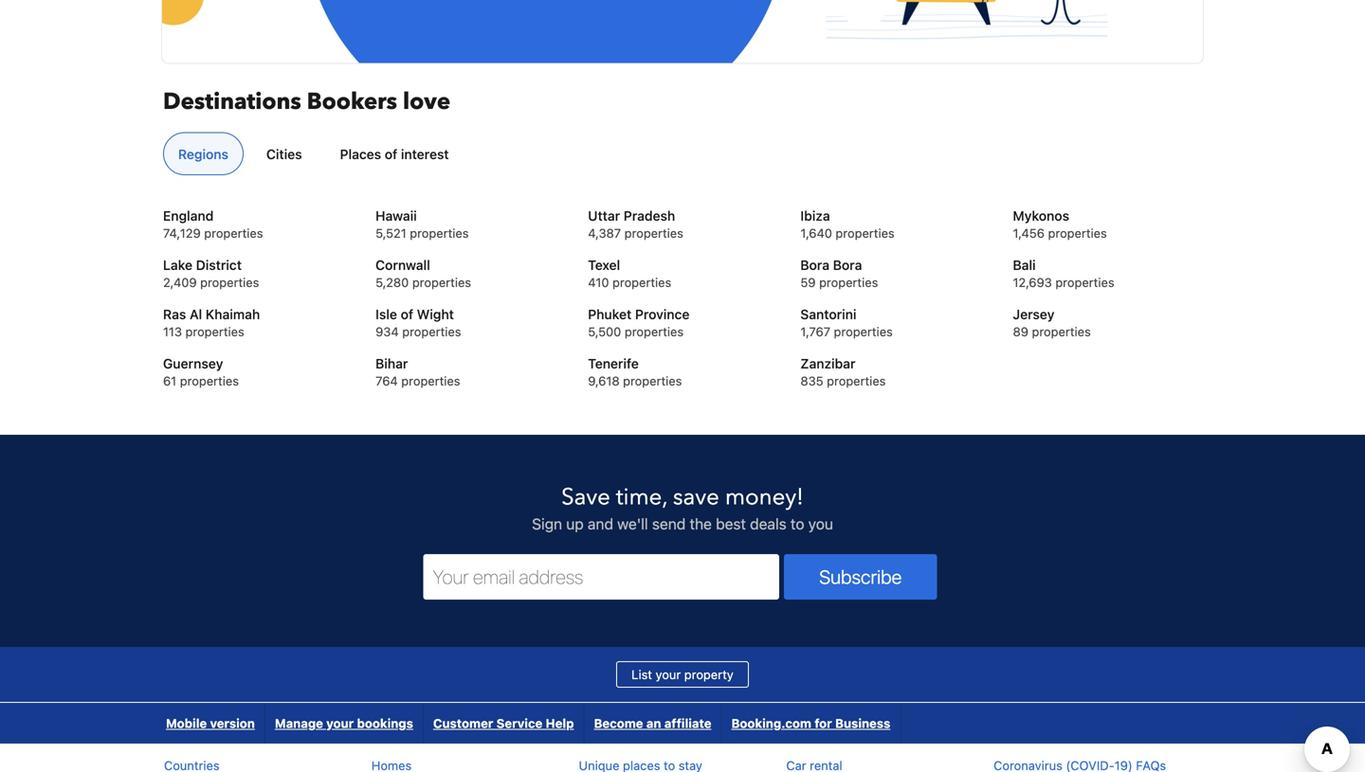 Task type: describe. For each thing, give the bounding box(es) containing it.
mobile version
[[166, 717, 255, 731]]

save time, save money! sign up and we'll send the best deals to you
[[532, 482, 834, 533]]

to
[[791, 515, 805, 533]]

ras
[[163, 307, 186, 322]]

hawaii link
[[376, 207, 565, 226]]

5,521
[[376, 226, 407, 240]]

become an affiliate link
[[585, 704, 721, 744]]

manage your bookings link
[[265, 704, 423, 744]]

england
[[163, 208, 214, 224]]

manage
[[275, 717, 323, 731]]

59
[[801, 275, 816, 290]]

9,618
[[588, 374, 620, 388]]

ibiza
[[801, 208, 831, 224]]

become
[[594, 717, 644, 731]]

ras al khaimah 113 properties
[[163, 307, 260, 339]]

properties inside zanzibar 835 properties
[[827, 374, 886, 388]]

customer
[[433, 717, 494, 731]]

properties inside ras al khaimah 113 properties
[[185, 325, 244, 339]]

best
[[716, 515, 746, 533]]

jersey link
[[1013, 305, 1203, 324]]

regions
[[178, 146, 229, 162]]

ibiza link
[[801, 207, 990, 226]]

bihar link
[[376, 355, 565, 374]]

love
[[403, 86, 451, 118]]

al
[[190, 307, 202, 322]]

up
[[566, 515, 584, 533]]

mykonos
[[1013, 208, 1070, 224]]

cornwall link
[[376, 256, 565, 275]]

santorini link
[[801, 305, 990, 324]]

cities
[[266, 146, 302, 162]]

zanzibar link
[[801, 355, 990, 374]]

money!
[[725, 482, 804, 514]]

of for wight
[[401, 307, 414, 322]]

bihar 764 properties
[[376, 356, 461, 388]]

uttar pradesh link
[[588, 207, 777, 226]]

places of interest button
[[325, 132, 464, 175]]

jersey
[[1013, 307, 1055, 322]]

property
[[685, 668, 734, 682]]

guernsey
[[163, 356, 223, 372]]

mykonos link
[[1013, 207, 1203, 226]]

1,640
[[801, 226, 833, 240]]

2 bora from the left
[[833, 257, 863, 273]]

properties inside england 74,129 properties
[[204, 226, 263, 240]]

mykonos 1,456 properties
[[1013, 208, 1108, 240]]

properties inside mykonos 1,456 properties
[[1049, 226, 1108, 240]]

business
[[836, 717, 891, 731]]

bali link
[[1013, 256, 1203, 275]]

we'll
[[618, 515, 648, 533]]

and
[[588, 515, 614, 533]]

bihar
[[376, 356, 408, 372]]

an
[[647, 717, 661, 731]]

list your property link
[[617, 662, 749, 689]]

jersey 89 properties
[[1013, 307, 1091, 339]]

pradesh
[[624, 208, 676, 224]]

of for interest
[[385, 146, 398, 162]]

deals
[[750, 515, 787, 533]]

bali 12,693 properties
[[1013, 257, 1115, 290]]

province
[[635, 307, 690, 322]]

destinations bookers love
[[163, 86, 451, 118]]

isle of wight 934 properties
[[376, 307, 461, 339]]

61
[[163, 374, 177, 388]]

your for manage
[[326, 717, 354, 731]]

properties inside "hawaii 5,521 properties"
[[410, 226, 469, 240]]

places of interest
[[340, 146, 449, 162]]

bora bora 59 properties
[[801, 257, 879, 290]]

save time, save money! footer
[[0, 434, 1366, 773]]

4,387
[[588, 226, 621, 240]]

mobile version link
[[156, 704, 265, 744]]

phuket province link
[[588, 305, 777, 324]]

england 74,129 properties
[[163, 208, 263, 240]]

khaimah
[[206, 307, 260, 322]]

subscribe button
[[784, 555, 938, 600]]

guernsey link
[[163, 355, 352, 374]]

hawaii
[[376, 208, 417, 224]]

texel
[[588, 257, 620, 273]]



Task type: vqa. For each thing, say whether or not it's contained in the screenshot.


Task type: locate. For each thing, give the bounding box(es) containing it.
zanzibar 835 properties
[[801, 356, 886, 388]]

customer service help link
[[424, 704, 584, 744]]

1 horizontal spatial your
[[656, 668, 681, 682]]

tenerife
[[588, 356, 639, 372]]

1 horizontal spatial of
[[401, 307, 414, 322]]

properties down bihar
[[401, 374, 461, 388]]

properties inside isle of wight 934 properties
[[402, 325, 461, 339]]

service
[[497, 717, 543, 731]]

properties down the district
[[200, 275, 259, 290]]

1 bora from the left
[[801, 257, 830, 273]]

the
[[690, 515, 712, 533]]

time,
[[616, 482, 668, 514]]

your right list
[[656, 668, 681, 682]]

ras al khaimah link
[[163, 305, 352, 324]]

properties down guernsey
[[180, 374, 239, 388]]

properties inside lake district 2,409 properties
[[200, 275, 259, 290]]

1 vertical spatial of
[[401, 307, 414, 322]]

tenerife link
[[588, 355, 777, 374]]

save
[[562, 482, 611, 514]]

navigation inside save time, save money! footer
[[156, 704, 901, 744]]

isle of wight link
[[376, 305, 565, 324]]

of inside button
[[385, 146, 398, 162]]

places
[[340, 146, 381, 162]]

tab list
[[156, 132, 1203, 176]]

booking.com for business
[[732, 717, 891, 731]]

bali
[[1013, 257, 1036, 273]]

santorini 1,767 properties
[[801, 307, 893, 339]]

wight
[[417, 307, 454, 322]]

district
[[196, 257, 242, 273]]

properties inside jersey 89 properties
[[1032, 325, 1091, 339]]

0 vertical spatial of
[[385, 146, 398, 162]]

save
[[673, 482, 720, 514]]

uttar pradesh 4,387 properties
[[588, 208, 684, 240]]

booking.com for business link
[[722, 704, 900, 744]]

uttar
[[588, 208, 620, 224]]

properties down "england" link at the left of the page
[[204, 226, 263, 240]]

bora bora link
[[801, 256, 990, 275]]

2,409
[[163, 275, 197, 290]]

sign
[[532, 515, 562, 533]]

isle
[[376, 307, 397, 322]]

hawaii 5,521 properties
[[376, 208, 469, 240]]

835
[[801, 374, 824, 388]]

properties inside guernsey 61 properties
[[180, 374, 239, 388]]

for
[[815, 717, 833, 731]]

properties up santorini
[[820, 275, 879, 290]]

1 vertical spatial your
[[326, 717, 354, 731]]

guernsey 61 properties
[[163, 356, 239, 388]]

lake district link
[[163, 256, 352, 275]]

cornwall 5,280 properties
[[376, 257, 471, 290]]

bora
[[801, 257, 830, 273], [833, 257, 863, 273]]

1 horizontal spatial bora
[[833, 257, 863, 273]]

properties inside santorini 1,767 properties
[[834, 325, 893, 339]]

bora down ibiza 1,640 properties
[[833, 257, 863, 273]]

cornwall
[[376, 257, 430, 273]]

your for list
[[656, 668, 681, 682]]

properties down hawaii link
[[410, 226, 469, 240]]

properties down the jersey
[[1032, 325, 1091, 339]]

tab list containing regions
[[156, 132, 1203, 176]]

properties down province
[[625, 325, 684, 339]]

lake district 2,409 properties
[[163, 257, 259, 290]]

0 horizontal spatial of
[[385, 146, 398, 162]]

version
[[210, 717, 255, 731]]

properties inside bali 12,693 properties
[[1056, 275, 1115, 290]]

Your email address email field
[[423, 555, 780, 600]]

phuket
[[588, 307, 632, 322]]

properties down pradesh
[[625, 226, 684, 240]]

subscribe
[[820, 566, 902, 588]]

properties inside tenerife 9,618 properties
[[623, 374, 682, 388]]

properties down santorini link
[[834, 325, 893, 339]]

properties inside the bora bora 59 properties
[[820, 275, 879, 290]]

properties inside "bihar 764 properties"
[[401, 374, 461, 388]]

properties up province
[[613, 275, 672, 290]]

5,280
[[376, 275, 409, 290]]

properties inside uttar pradesh 4,387 properties
[[625, 226, 684, 240]]

phuket province 5,500 properties
[[588, 307, 690, 339]]

properties down mykonos link
[[1049, 226, 1108, 240]]

74,129
[[163, 226, 201, 240]]

89
[[1013, 325, 1029, 339]]

0 horizontal spatial your
[[326, 717, 354, 731]]

properties up wight
[[412, 275, 471, 290]]

properties down khaimah
[[185, 325, 244, 339]]

regions button
[[163, 132, 244, 175]]

properties inside texel 410 properties
[[613, 275, 672, 290]]

0 vertical spatial your
[[656, 668, 681, 682]]

navigation containing mobile version
[[156, 704, 901, 744]]

1,456
[[1013, 226, 1045, 240]]

properties down wight
[[402, 325, 461, 339]]

properties inside cornwall 5,280 properties
[[412, 275, 471, 290]]

santorini
[[801, 307, 857, 322]]

764
[[376, 374, 398, 388]]

properties inside ibiza 1,640 properties
[[836, 226, 895, 240]]

bora up the 59
[[801, 257, 830, 273]]

properties down ibiza link at the top of page
[[836, 226, 895, 240]]

list
[[632, 668, 652, 682]]

410
[[588, 275, 609, 290]]

send
[[652, 515, 686, 533]]

properties inside phuket province 5,500 properties
[[625, 325, 684, 339]]

0 horizontal spatial bora
[[801, 257, 830, 273]]

list your property
[[632, 668, 734, 682]]

navigation
[[156, 704, 901, 744]]

mobile
[[166, 717, 207, 731]]

zanzibar
[[801, 356, 856, 372]]

934
[[376, 325, 399, 339]]

of right places
[[385, 146, 398, 162]]

5,500
[[588, 325, 622, 339]]

affiliate
[[665, 717, 712, 731]]

properties down bali link
[[1056, 275, 1115, 290]]

become an affiliate
[[594, 717, 712, 731]]

ibiza 1,640 properties
[[801, 208, 895, 240]]

of inside isle of wight 934 properties
[[401, 307, 414, 322]]

of right isle
[[401, 307, 414, 322]]

booking.com
[[732, 717, 812, 731]]

bookers
[[307, 86, 397, 118]]

help
[[546, 717, 574, 731]]

your
[[656, 668, 681, 682], [326, 717, 354, 731]]

cities button
[[251, 132, 317, 175]]

your right the manage
[[326, 717, 354, 731]]

113
[[163, 325, 182, 339]]

properties down tenerife link
[[623, 374, 682, 388]]

1,767
[[801, 325, 831, 339]]

properties down the 'zanzibar'
[[827, 374, 886, 388]]

texel link
[[588, 256, 777, 275]]

customer service help
[[433, 717, 574, 731]]



